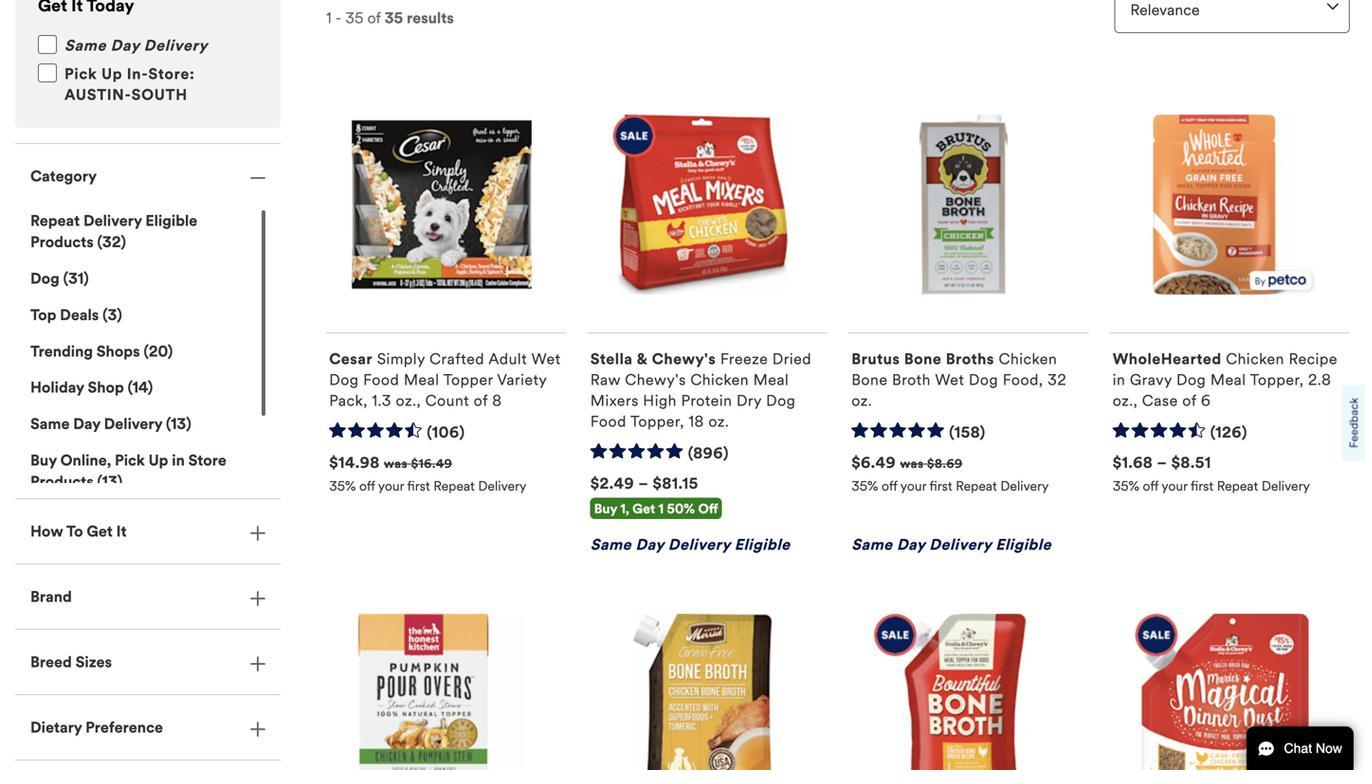 Task type: locate. For each thing, give the bounding box(es) containing it.
products
[[30, 233, 94, 252], [30, 473, 94, 492]]

1 plus icon 2 button from the top
[[15, 500, 281, 564]]

category button
[[15, 144, 281, 209]]

2 plus icon 2 image from the top
[[250, 591, 266, 607]]

delivery down '14'
[[104, 415, 162, 434]]

delivery up store: at the left top of page
[[144, 36, 208, 55]]

1 vertical spatial plus icon 2 button
[[15, 631, 281, 695]]

pick up austin-
[[64, 65, 97, 84]]

repeat delivery eligible products
[[30, 212, 198, 252]]

3 plus icon 2 button from the top
[[15, 696, 281, 761]]

plus icon 2 image
[[250, 526, 266, 541], [250, 591, 266, 607], [250, 657, 266, 672], [250, 722, 266, 738]]

delivery up 32
[[83, 212, 142, 231]]

pick inside the buy online, pick up in store products
[[115, 451, 145, 470]]

up up austin-
[[101, 65, 123, 84]]

same up austin-
[[64, 36, 106, 55]]

1 products from the top
[[30, 233, 94, 252]]

1 vertical spatial pick
[[115, 451, 145, 470]]

day up online,
[[73, 415, 100, 434]]

plus icon 2 button
[[15, 500, 281, 564], [15, 631, 281, 695], [15, 696, 281, 761]]

0 horizontal spatial up
[[101, 65, 123, 84]]

2 vertical spatial delivery
[[104, 415, 162, 434]]

1 vertical spatial day
[[73, 415, 100, 434]]

same up buy
[[30, 415, 70, 434]]

1 horizontal spatial day
[[111, 36, 140, 55]]

dog
[[30, 269, 60, 288]]

0 vertical spatial up
[[101, 65, 123, 84]]

-
[[335, 9, 342, 28]]

0 vertical spatial 13
[[171, 415, 186, 434]]

0 vertical spatial products
[[30, 233, 94, 252]]

pick
[[64, 65, 97, 84], [115, 451, 145, 470]]

online,
[[60, 451, 111, 470]]

buy online, pick up in store products
[[30, 451, 226, 492]]

0 horizontal spatial 13
[[102, 473, 117, 492]]

35 right the -
[[345, 9, 364, 28]]

)
[[121, 233, 126, 252], [84, 269, 89, 288], [117, 306, 122, 325], [168, 342, 173, 361], [148, 379, 153, 398], [186, 415, 191, 434], [117, 473, 123, 492]]

pick up in-store: austin-south
[[64, 65, 195, 105]]

pick up ( 13 )
[[115, 451, 145, 470]]

same day delivery
[[64, 36, 208, 55]]

35 right of
[[385, 9, 403, 28]]

products down buy
[[30, 473, 94, 492]]

2 products from the top
[[30, 473, 94, 492]]

1 plus icon 2 image from the top
[[250, 526, 266, 541]]

35
[[345, 9, 364, 28], [385, 9, 403, 28]]

delivery inside repeat delivery eligible products
[[83, 212, 142, 231]]

1 vertical spatial same
[[30, 415, 70, 434]]

1 vertical spatial products
[[30, 473, 94, 492]]

top
[[30, 306, 56, 325]]

category
[[30, 167, 97, 186]]

1 vertical spatial up
[[148, 451, 168, 470]]

day up in- at the top
[[111, 36, 140, 55]]

up inside pick up in-store: austin-south
[[101, 65, 123, 84]]

same for same day delivery
[[64, 36, 106, 55]]

pick inside pick up in-store: austin-south
[[64, 65, 97, 84]]

2 vertical spatial plus icon 2 button
[[15, 696, 281, 761]]

down arrow icon 2 image
[[1328, 3, 1339, 10]]

31
[[68, 269, 84, 288]]

2 35 from the left
[[385, 9, 403, 28]]

products down repeat
[[30, 233, 94, 252]]

same
[[64, 36, 106, 55], [30, 415, 70, 434]]

0 vertical spatial pick
[[64, 65, 97, 84]]

up inside the buy online, pick up in store products
[[148, 451, 168, 470]]

0 horizontal spatial pick
[[64, 65, 97, 84]]

13 down online,
[[102, 473, 117, 492]]

1 vertical spatial delivery
[[83, 212, 142, 231]]

up left in
[[148, 451, 168, 470]]

0 vertical spatial day
[[111, 36, 140, 55]]

0 horizontal spatial 35
[[345, 9, 364, 28]]

1 horizontal spatial 13
[[171, 415, 186, 434]]

day
[[111, 36, 140, 55], [73, 415, 100, 434]]

(
[[97, 233, 102, 252], [63, 269, 68, 288], [102, 306, 108, 325], [144, 342, 149, 361], [128, 379, 132, 398], [166, 415, 171, 434], [97, 473, 102, 492]]

dog ( 31 )
[[30, 269, 89, 288]]

holiday shop ( 14 )
[[30, 379, 153, 398]]

trending shops ( 20 )
[[30, 342, 173, 361]]

13
[[171, 415, 186, 434], [102, 473, 117, 492]]

day for same day delivery ( 13 )
[[73, 415, 100, 434]]

delivery
[[144, 36, 208, 55], [83, 212, 142, 231], [104, 415, 162, 434]]

14
[[132, 379, 148, 398]]

13 up in
[[171, 415, 186, 434]]

0 vertical spatial same
[[64, 36, 106, 55]]

holiday
[[30, 379, 84, 398]]

1 horizontal spatial pick
[[115, 451, 145, 470]]

0 vertical spatial delivery
[[144, 36, 208, 55]]

1 35 from the left
[[345, 9, 364, 28]]

1 horizontal spatial up
[[148, 451, 168, 470]]

up
[[101, 65, 123, 84], [148, 451, 168, 470]]

1 horizontal spatial 35
[[385, 9, 403, 28]]

0 vertical spatial plus icon 2 button
[[15, 500, 281, 564]]

store
[[188, 451, 226, 470]]

0 horizontal spatial day
[[73, 415, 100, 434]]



Task type: describe. For each thing, give the bounding box(es) containing it.
1
[[326, 9, 332, 28]]

same for same day delivery ( 13 )
[[30, 415, 70, 434]]

32
[[102, 233, 121, 252]]

shop
[[88, 379, 124, 398]]

( 13 )
[[94, 473, 123, 492]]

same day delivery ( 13 )
[[30, 415, 191, 434]]

austin-
[[64, 86, 131, 105]]

delivery for same day delivery
[[144, 36, 208, 55]]

top deals ( 3 )
[[30, 306, 122, 325]]

( 32 )
[[94, 233, 126, 252]]

repeat
[[30, 212, 80, 231]]

20
[[149, 342, 168, 361]]

in-
[[127, 65, 148, 84]]

3
[[108, 306, 117, 325]]

day for same day delivery
[[111, 36, 140, 55]]

trending
[[30, 342, 93, 361]]

deals
[[60, 306, 99, 325]]

2 plus icon 2 button from the top
[[15, 631, 281, 695]]

south
[[131, 86, 188, 105]]

products inside repeat delivery eligible products
[[30, 233, 94, 252]]

1 - 35 of 35 results
[[326, 9, 454, 28]]

eligible
[[145, 212, 198, 231]]

3 plus icon 2 image from the top
[[250, 657, 266, 672]]

products inside the buy online, pick up in store products
[[30, 473, 94, 492]]

delivery for same day delivery ( 13 )
[[104, 415, 162, 434]]

4 plus icon 2 image from the top
[[250, 722, 266, 738]]

of
[[367, 9, 381, 28]]

1 vertical spatial 13
[[102, 473, 117, 492]]

store:
[[148, 65, 195, 84]]

results
[[407, 9, 454, 28]]

shops
[[97, 342, 140, 361]]

in
[[172, 451, 185, 470]]

buy
[[30, 451, 57, 470]]

brand
[[30, 588, 72, 607]]



Task type: vqa. For each thing, say whether or not it's contained in the screenshot.
AUSTIN-
yes



